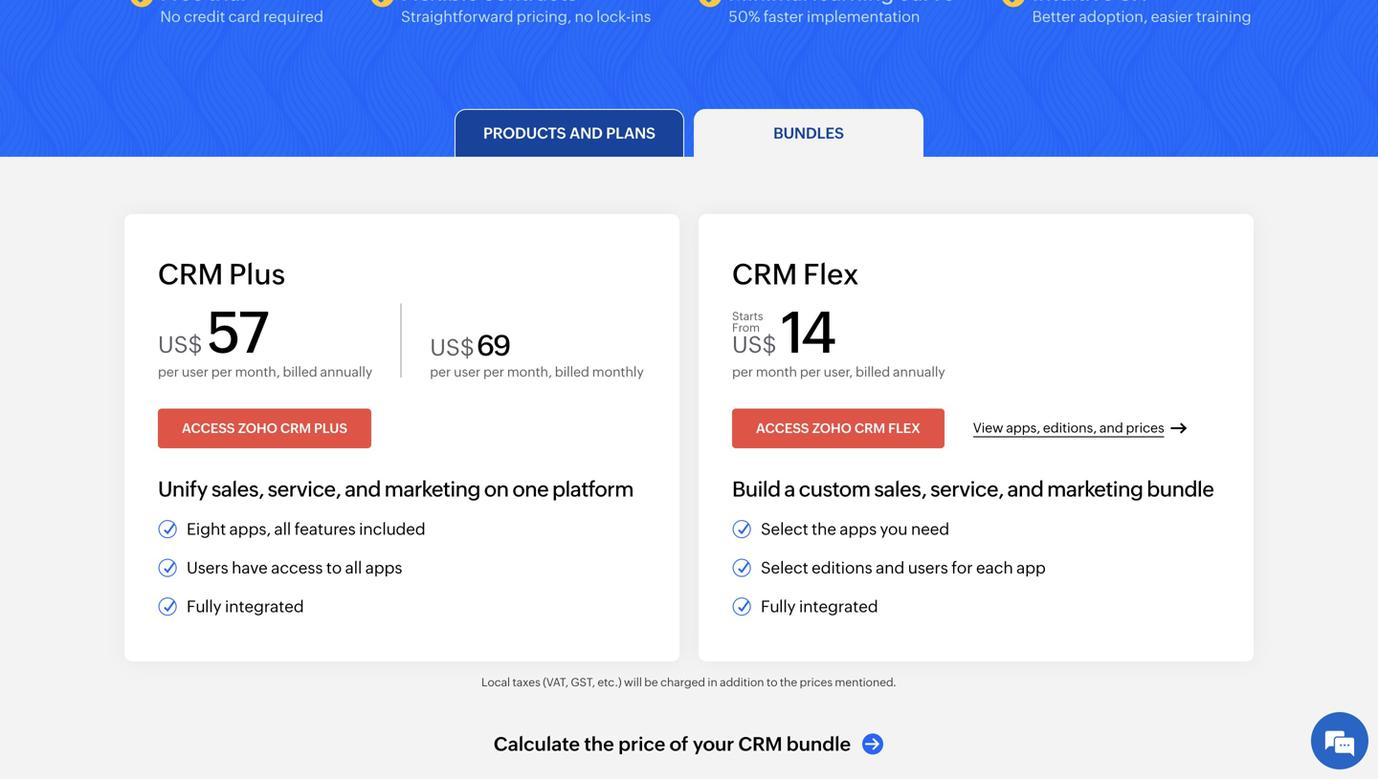 Task type: describe. For each thing, give the bounding box(es) containing it.
be
[[644, 677, 658, 690]]

on
[[484, 478, 509, 502]]

build
[[732, 478, 781, 502]]

select for select the apps you need
[[761, 520, 808, 539]]

integrated for 14
[[799, 598, 878, 616]]

0 horizontal spatial apps
[[365, 559, 402, 578]]

0 horizontal spatial to
[[326, 559, 342, 578]]

better
[[1032, 8, 1076, 25]]

editions
[[812, 559, 872, 578]]

etc.)
[[597, 677, 622, 690]]

1 vertical spatial to
[[767, 677, 778, 690]]

faster
[[763, 8, 804, 25]]

app
[[1016, 559, 1046, 578]]

card
[[228, 8, 260, 25]]

2 service, from the left
[[930, 478, 1004, 502]]

calculate the price of your crm bundle
[[494, 734, 851, 756]]

local taxes (vat, gst, etc.) will be charged in addition to the prices mentioned.
[[481, 677, 897, 690]]

pricing
[[782, 18, 830, 34]]

products
[[483, 124, 566, 142]]

of
[[670, 734, 688, 756]]

1 marketing from the left
[[384, 478, 480, 502]]

69
[[476, 329, 509, 362]]

bulletin
[[1234, 18, 1287, 34]]

0 vertical spatial bundle
[[1147, 478, 1214, 502]]

john smith image
[[1340, 10, 1373, 43]]

in
[[708, 677, 717, 690]]

unify sales, service, and marketing on one platform
[[158, 478, 634, 502]]

crm right your
[[738, 734, 782, 756]]

no credit card required
[[160, 8, 323, 25]]

features
[[294, 520, 356, 539]]

no
[[160, 8, 181, 25]]

training
[[1196, 8, 1251, 25]]

eight apps, all features included
[[187, 520, 425, 539]]

calculate
[[494, 734, 580, 756]]

us$ 14 per month per user, billed annually
[[732, 300, 945, 380]]

0 horizontal spatial prices
[[800, 677, 833, 690]]

gst,
[[571, 677, 595, 690]]

build a custom sales, service, and marketing bundle
[[732, 478, 1214, 502]]

0 horizontal spatial flex
[[803, 258, 859, 291]]

select editions and users for each app
[[761, 559, 1046, 578]]

local
[[481, 677, 510, 690]]

better adoption, easier training
[[1032, 8, 1251, 25]]

month, for 69
[[507, 364, 552, 380]]

products and plans
[[483, 124, 656, 142]]

addition
[[720, 677, 764, 690]]

adoption,
[[1079, 8, 1148, 25]]

bulletin link
[[1234, 0, 1302, 53]]

view apps, editions, and prices
[[973, 421, 1164, 436]]

user for 69
[[454, 364, 481, 380]]

user for 57
[[182, 364, 209, 380]]

solutions
[[868, 18, 934, 34]]

crm up 57
[[158, 258, 223, 291]]

no
[[575, 8, 593, 25]]

resources link
[[1112, 0, 1196, 53]]

customers
[[987, 18, 1060, 34]]

required
[[263, 8, 323, 25]]

plans
[[606, 124, 656, 142]]

eight
[[187, 520, 226, 539]]

50%
[[729, 8, 760, 25]]

credit
[[184, 8, 225, 25]]

charged
[[660, 677, 705, 690]]

access for access zoho crm plus
[[182, 421, 235, 436]]

1 vertical spatial the
[[780, 677, 797, 690]]

monthly
[[592, 364, 644, 380]]

you
[[880, 520, 908, 539]]

pricing,
[[517, 8, 572, 25]]

access zoho crm plus link
[[158, 409, 371, 449]]

fully for 14
[[761, 598, 796, 616]]

have
[[232, 559, 268, 578]]

one
[[512, 478, 549, 502]]

0 horizontal spatial bundle
[[786, 734, 851, 756]]

access zoho crm plus
[[182, 421, 347, 436]]

select the apps you need
[[761, 520, 950, 539]]

billed inside the us$ 14 per month per user, billed annually
[[856, 364, 890, 380]]

and right editions, at bottom
[[1099, 421, 1123, 436]]

calculate the price of your crm bundle link
[[124, 690, 1254, 756]]

features link
[[672, 0, 743, 53]]

included
[[359, 520, 425, 539]]

starts from
[[732, 310, 763, 334]]

view
[[973, 421, 1003, 436]]

6 per from the left
[[800, 364, 821, 380]]

starts
[[732, 310, 763, 323]]

resources
[[1112, 18, 1182, 34]]

crm flex
[[732, 258, 859, 291]]

pricing link
[[782, 0, 830, 53]]

implementation
[[807, 8, 920, 25]]

unify
[[158, 478, 208, 502]]

the for calculate the price of your crm bundle
[[584, 734, 614, 756]]

will
[[624, 677, 642, 690]]

easier
[[1151, 8, 1193, 25]]

us$ 57 per user per month, billed annually
[[158, 300, 373, 380]]

editions,
[[1043, 421, 1097, 436]]

us$ for 57
[[158, 331, 203, 358]]

1 vertical spatial plus
[[314, 421, 347, 436]]

2 sales, from the left
[[874, 478, 927, 502]]

0 horizontal spatial plus
[[229, 258, 285, 291]]

month
[[756, 364, 797, 380]]



Task type: vqa. For each thing, say whether or not it's contained in the screenshot.
Desk
no



Task type: locate. For each thing, give the bounding box(es) containing it.
1 horizontal spatial month,
[[507, 364, 552, 380]]

1 horizontal spatial fully
[[761, 598, 796, 616]]

2 per from the left
[[211, 364, 232, 380]]

us$ 69 per user per month, billed monthly
[[430, 329, 644, 380]]

2 vertical spatial the
[[584, 734, 614, 756]]

the down custom
[[812, 520, 836, 539]]

1 vertical spatial all
[[345, 559, 362, 578]]

sales, up you
[[874, 478, 927, 502]]

marketing up included at the left bottom of the page
[[384, 478, 480, 502]]

2 select from the top
[[761, 559, 808, 578]]

plus up 57
[[229, 258, 285, 291]]

select down "a"
[[761, 520, 808, 539]]

service, up need
[[930, 478, 1004, 502]]

fully integrated for 14
[[761, 598, 878, 616]]

us$ inside the us$ 14 per month per user, billed annually
[[732, 331, 777, 358]]

billed right user,
[[856, 364, 890, 380]]

access zoho crm flex link
[[732, 409, 944, 449]]

zoho crm logo image
[[14, 3, 116, 45]]

0 vertical spatial select
[[761, 520, 808, 539]]

us$ down starts
[[732, 331, 777, 358]]

0 horizontal spatial us$
[[158, 331, 203, 358]]

2 horizontal spatial the
[[812, 520, 836, 539]]

billed up access zoho crm plus
[[283, 364, 317, 380]]

0 vertical spatial apps,
[[1006, 421, 1040, 436]]

2 annually from the left
[[893, 364, 945, 380]]

0 horizontal spatial user
[[182, 364, 209, 380]]

1 month, from the left
[[235, 364, 280, 380]]

select
[[761, 520, 808, 539], [761, 559, 808, 578]]

integrated for per user per month,
[[225, 598, 304, 616]]

3 billed from the left
[[856, 364, 890, 380]]

custom
[[799, 478, 870, 502]]

user,
[[824, 364, 853, 380]]

0 vertical spatial prices
[[1126, 421, 1164, 436]]

billed for 57
[[283, 364, 317, 380]]

sales, up the eight
[[211, 478, 264, 502]]

us$
[[158, 331, 203, 358], [732, 331, 777, 358], [430, 335, 475, 361]]

each
[[976, 559, 1013, 578]]

fully up addition on the bottom of page
[[761, 598, 796, 616]]

sales,
[[211, 478, 264, 502], [874, 478, 927, 502]]

features
[[672, 18, 729, 34]]

apps, for eight
[[229, 520, 271, 539]]

1 per from the left
[[158, 364, 179, 380]]

solutions link
[[868, 0, 948, 53]]

1 sales, from the left
[[211, 478, 264, 502]]

ins
[[631, 8, 651, 25]]

0 horizontal spatial annually
[[320, 364, 373, 380]]

1 zoho from the left
[[238, 421, 277, 436]]

1 horizontal spatial fully integrated
[[761, 598, 878, 616]]

crm
[[158, 258, 223, 291], [732, 258, 797, 291], [280, 421, 311, 436], [855, 421, 885, 436], [738, 734, 782, 756]]

2 horizontal spatial billed
[[856, 364, 890, 380]]

fully for per user per month,
[[187, 598, 222, 616]]

fully integrated
[[187, 598, 304, 616], [761, 598, 878, 616]]

integrated down have
[[225, 598, 304, 616]]

2 month, from the left
[[507, 364, 552, 380]]

1 horizontal spatial sales,
[[874, 478, 927, 502]]

annually inside the us$ 14 per month per user, billed annually
[[893, 364, 945, 380]]

1 vertical spatial bundle
[[786, 734, 851, 756]]

fully
[[187, 598, 222, 616], [761, 598, 796, 616]]

0 horizontal spatial access
[[182, 421, 235, 436]]

straightforward
[[401, 8, 513, 25]]

1 access from the left
[[182, 421, 235, 436]]

annually inside us$ 57 per user per month, billed annually
[[320, 364, 373, 380]]

us$ inside us$ 57 per user per month, billed annually
[[158, 331, 203, 358]]

user inside us$ 69 per user per month, billed monthly
[[454, 364, 481, 380]]

plus
[[229, 258, 285, 291], [314, 421, 347, 436]]

1 horizontal spatial annually
[[893, 364, 945, 380]]

fully integrated for per user per month,
[[187, 598, 304, 616]]

select for select editions and users for each app
[[761, 559, 808, 578]]

apps, for view
[[1006, 421, 1040, 436]]

2 billed from the left
[[555, 364, 589, 380]]

1 horizontal spatial apps
[[840, 520, 877, 539]]

marketing
[[384, 478, 480, 502], [1047, 478, 1143, 502]]

57
[[206, 300, 268, 365]]

apps, up have
[[229, 520, 271, 539]]

month, down the 69
[[507, 364, 552, 380]]

us$ inside us$ 69 per user per month, billed monthly
[[430, 335, 475, 361]]

1 horizontal spatial marketing
[[1047, 478, 1143, 502]]

a
[[784, 478, 795, 502]]

1 fully from the left
[[187, 598, 222, 616]]

all up users have access to all apps
[[274, 520, 291, 539]]

0 horizontal spatial apps,
[[229, 520, 271, 539]]

month, for 57
[[235, 364, 280, 380]]

users
[[908, 559, 948, 578]]

prices left mentioned.
[[800, 677, 833, 690]]

1 horizontal spatial integrated
[[799, 598, 878, 616]]

and down view apps, editions, and prices
[[1007, 478, 1044, 502]]

bundle
[[1147, 478, 1214, 502], [786, 734, 851, 756]]

zoho
[[238, 421, 277, 436], [812, 421, 852, 436]]

flex left view
[[888, 421, 920, 436]]

2 zoho from the left
[[812, 421, 852, 436]]

and up included at the left bottom of the page
[[345, 478, 381, 502]]

to
[[326, 559, 342, 578], [767, 677, 778, 690]]

taxes
[[512, 677, 540, 690]]

billed left monthly
[[555, 364, 589, 380]]

user down the 69
[[454, 364, 481, 380]]

1 horizontal spatial us$
[[430, 335, 475, 361]]

prices
[[1126, 421, 1164, 436], [800, 677, 833, 690]]

fully integrated down editions
[[761, 598, 878, 616]]

crm up starts
[[732, 258, 797, 291]]

access up unify
[[182, 421, 235, 436]]

1 horizontal spatial flex
[[888, 421, 920, 436]]

0 vertical spatial apps
[[840, 520, 877, 539]]

0 vertical spatial to
[[326, 559, 342, 578]]

1 billed from the left
[[283, 364, 317, 380]]

0 horizontal spatial marketing
[[384, 478, 480, 502]]

1 vertical spatial select
[[761, 559, 808, 578]]

all
[[274, 520, 291, 539], [345, 559, 362, 578]]

apps,
[[1006, 421, 1040, 436], [229, 520, 271, 539]]

access for access zoho crm flex
[[756, 421, 809, 436]]

service, up eight apps, all features included
[[268, 478, 341, 502]]

marketing down editions, at bottom
[[1047, 478, 1143, 502]]

to right access on the left of the page
[[326, 559, 342, 578]]

user up access zoho crm plus
[[182, 364, 209, 380]]

(vat,
[[543, 677, 568, 690]]

all down features
[[345, 559, 362, 578]]

1 horizontal spatial to
[[767, 677, 778, 690]]

2 fully from the left
[[761, 598, 796, 616]]

integrated down editions
[[799, 598, 878, 616]]

1 horizontal spatial billed
[[555, 364, 589, 380]]

1 horizontal spatial all
[[345, 559, 362, 578]]

us$ for 14
[[732, 331, 777, 358]]

2 user from the left
[[454, 364, 481, 380]]

annually for 14
[[893, 364, 945, 380]]

per
[[158, 364, 179, 380], [211, 364, 232, 380], [430, 364, 451, 380], [483, 364, 504, 380], [732, 364, 753, 380], [800, 364, 821, 380]]

apps
[[840, 520, 877, 539], [365, 559, 402, 578]]

14
[[781, 300, 835, 365]]

select left editions
[[761, 559, 808, 578]]

the for select the apps you need
[[812, 520, 836, 539]]

0 horizontal spatial service,
[[268, 478, 341, 502]]

0 horizontal spatial fully integrated
[[187, 598, 304, 616]]

1 horizontal spatial prices
[[1126, 421, 1164, 436]]

crm up custom
[[855, 421, 885, 436]]

0 horizontal spatial month,
[[235, 364, 280, 380]]

1 integrated from the left
[[225, 598, 304, 616]]

access
[[271, 559, 323, 578]]

1 vertical spatial apps,
[[229, 520, 271, 539]]

1 horizontal spatial service,
[[930, 478, 1004, 502]]

crm plus
[[158, 258, 285, 291]]

0 vertical spatial all
[[274, 520, 291, 539]]

billed for 69
[[555, 364, 589, 380]]

1 vertical spatial flex
[[888, 421, 920, 436]]

to right addition on the bottom of page
[[767, 677, 778, 690]]

platform
[[552, 478, 634, 502]]

2 marketing from the left
[[1047, 478, 1143, 502]]

2 access from the left
[[756, 421, 809, 436]]

1 annually from the left
[[320, 364, 373, 380]]

0 horizontal spatial the
[[584, 734, 614, 756]]

users
[[187, 559, 228, 578]]

users have access to all apps
[[187, 559, 402, 578]]

1 vertical spatial prices
[[800, 677, 833, 690]]

apps, right view
[[1006, 421, 1040, 436]]

the right addition on the bottom of page
[[780, 677, 797, 690]]

5 per from the left
[[732, 364, 753, 380]]

1 horizontal spatial plus
[[314, 421, 347, 436]]

2 integrated from the left
[[799, 598, 878, 616]]

fully integrated down have
[[187, 598, 304, 616]]

1 horizontal spatial user
[[454, 364, 481, 380]]

zoho down us$ 57 per user per month, billed annually
[[238, 421, 277, 436]]

zoho for plus
[[238, 421, 277, 436]]

access down month at right
[[756, 421, 809, 436]]

and left plans on the top left of the page
[[570, 124, 603, 142]]

service,
[[268, 478, 341, 502], [930, 478, 1004, 502]]

user
[[182, 364, 209, 380], [454, 364, 481, 380]]

month, inside us$ 69 per user per month, billed monthly
[[507, 364, 552, 380]]

mentioned.
[[835, 677, 897, 690]]

1 horizontal spatial zoho
[[812, 421, 852, 436]]

billed inside us$ 69 per user per month, billed monthly
[[555, 364, 589, 380]]

4 per from the left
[[483, 364, 504, 380]]

straightforward pricing, no lock-ins
[[401, 8, 651, 25]]

zoho for flex
[[812, 421, 852, 436]]

month, inside us$ 57 per user per month, billed annually
[[235, 364, 280, 380]]

0 horizontal spatial all
[[274, 520, 291, 539]]

bundles
[[773, 124, 844, 142]]

for
[[952, 559, 973, 578]]

0 vertical spatial plus
[[229, 258, 285, 291]]

1 horizontal spatial bundle
[[1147, 478, 1214, 502]]

1 vertical spatial apps
[[365, 559, 402, 578]]

the left "price"
[[584, 734, 614, 756]]

and left users at the right bottom
[[876, 559, 905, 578]]

3 per from the left
[[430, 364, 451, 380]]

2 horizontal spatial us$
[[732, 331, 777, 358]]

0 horizontal spatial zoho
[[238, 421, 277, 436]]

lock-
[[596, 8, 631, 25]]

0 vertical spatial flex
[[803, 258, 859, 291]]

0 horizontal spatial fully
[[187, 598, 222, 616]]

crm down us$ 57 per user per month, billed annually
[[280, 421, 311, 436]]

and
[[570, 124, 603, 142], [1099, 421, 1123, 436], [345, 478, 381, 502], [1007, 478, 1044, 502], [876, 559, 905, 578]]

us$ left the 69
[[430, 335, 475, 361]]

2 fully integrated from the left
[[761, 598, 878, 616]]

access zoho crm flex
[[756, 421, 920, 436]]

prices right editions, at bottom
[[1126, 421, 1164, 436]]

flex up 14
[[803, 258, 859, 291]]

us$ for 69
[[430, 335, 475, 361]]

from
[[732, 321, 760, 334]]

user inside us$ 57 per user per month, billed annually
[[182, 364, 209, 380]]

plus up unify sales, service, and marketing on one platform
[[314, 421, 347, 436]]

0 horizontal spatial billed
[[283, 364, 317, 380]]

1 user from the left
[[182, 364, 209, 380]]

access
[[182, 421, 235, 436], [756, 421, 809, 436]]

0 vertical spatial the
[[812, 520, 836, 539]]

50% faster implementation
[[729, 8, 920, 25]]

billed inside us$ 57 per user per month, billed annually
[[283, 364, 317, 380]]

us$ left 57
[[158, 331, 203, 358]]

zoho down user,
[[812, 421, 852, 436]]

1 horizontal spatial access
[[756, 421, 809, 436]]

price
[[618, 734, 665, 756]]

the
[[812, 520, 836, 539], [780, 677, 797, 690], [584, 734, 614, 756]]

annually for 57
[[320, 364, 373, 380]]

need
[[911, 520, 950, 539]]

fully down users
[[187, 598, 222, 616]]

1 horizontal spatial the
[[780, 677, 797, 690]]

1 service, from the left
[[268, 478, 341, 502]]

0 horizontal spatial integrated
[[225, 598, 304, 616]]

apps down included at the left bottom of the page
[[365, 559, 402, 578]]

1 select from the top
[[761, 520, 808, 539]]

billed
[[283, 364, 317, 380], [555, 364, 589, 380], [856, 364, 890, 380]]

month, up access zoho crm plus
[[235, 364, 280, 380]]

apps left you
[[840, 520, 877, 539]]

0 horizontal spatial sales,
[[211, 478, 264, 502]]

1 horizontal spatial apps,
[[1006, 421, 1040, 436]]

your
[[693, 734, 734, 756]]

1 fully integrated from the left
[[187, 598, 304, 616]]



